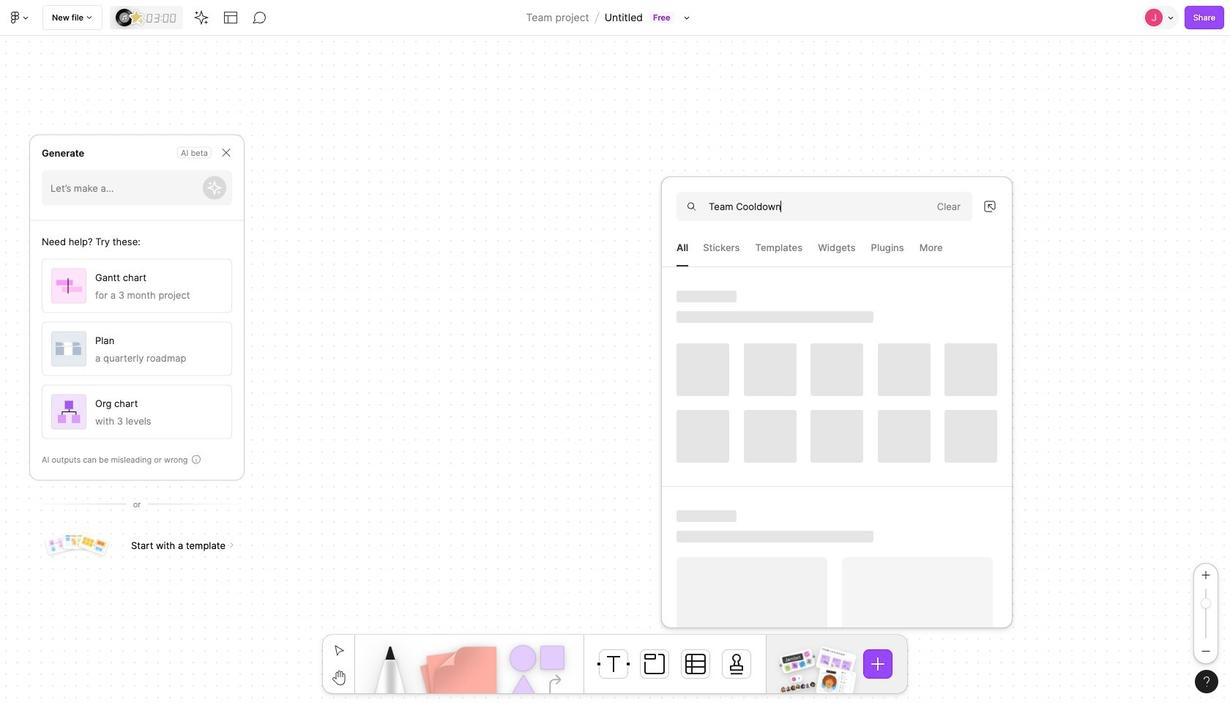 Task type: vqa. For each thing, say whether or not it's contained in the screenshot.
Multiplayer tools image
yes



Task type: describe. For each thing, give the bounding box(es) containing it.
File name text field
[[604, 8, 644, 27]]

help image
[[1204, 677, 1210, 687]]

view comments image
[[253, 10, 267, 25]]



Task type: locate. For each thing, give the bounding box(es) containing it.
main toolbar region
[[0, 0, 1230, 36]]

info 16 image
[[190, 453, 202, 465]]

thumbnail of a template image
[[75, 530, 111, 559], [60, 531, 93, 553], [42, 531, 78, 559]]

Let's find the perfect thing text field
[[709, 198, 931, 215]]

multiplayer tools image
[[1166, 0, 1177, 35]]



